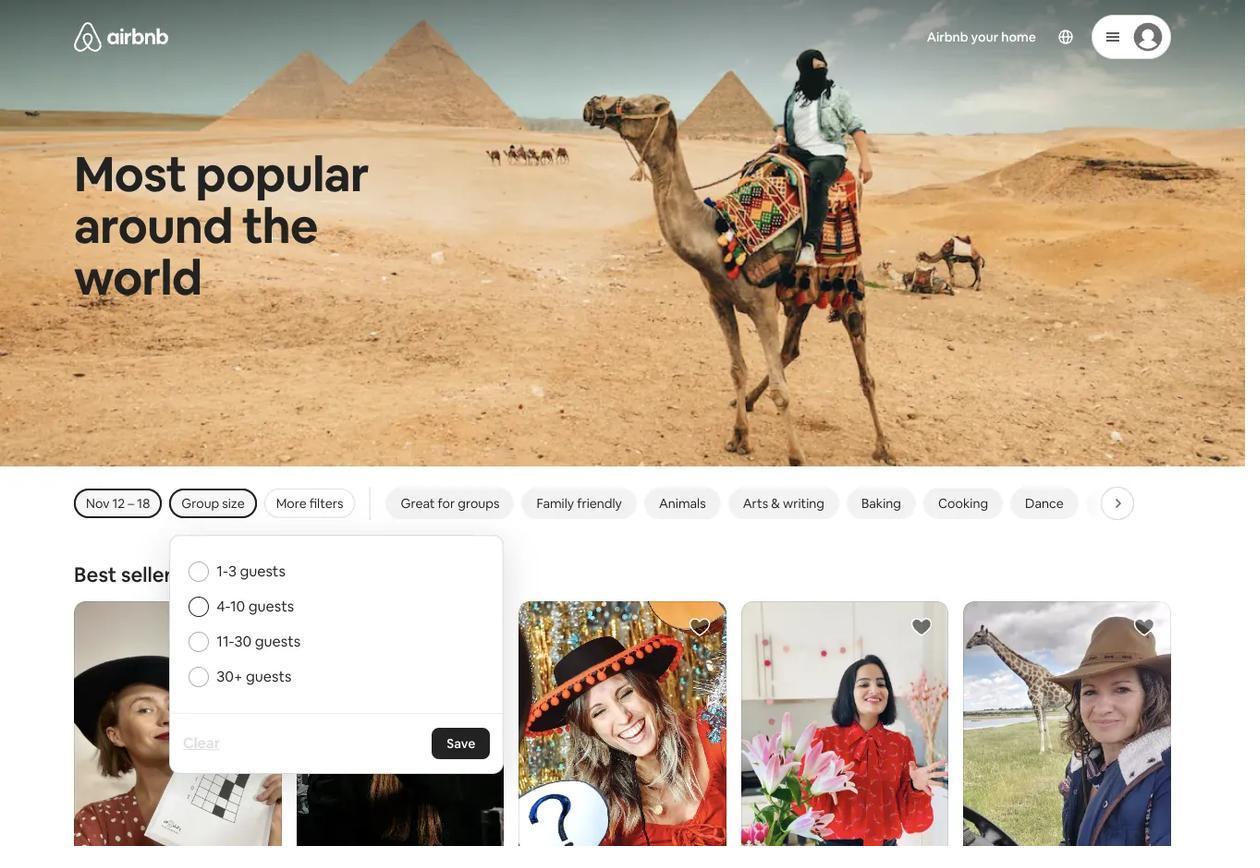 Task type: describe. For each thing, give the bounding box(es) containing it.
drinks element
[[1101, 496, 1138, 512]]

cooking button
[[924, 488, 1003, 520]]

arts & writing button
[[728, 488, 839, 520]]

your
[[971, 29, 999, 45]]

11-30 guests radio
[[189, 633, 209, 653]]

1-
[[217, 562, 228, 582]]

4-
[[217, 597, 230, 617]]

2 save this experience image from the left
[[911, 617, 933, 639]]

for
[[438, 496, 455, 512]]

group size
[[182, 496, 245, 512]]

great for groups button
[[386, 488, 514, 520]]

save
[[447, 736, 476, 753]]

airbnb your home link
[[916, 18, 1048, 56]]

great
[[401, 496, 435, 512]]

world
[[74, 247, 202, 309]]

drinks button
[[1086, 488, 1153, 520]]

size
[[222, 496, 245, 512]]

save button
[[432, 729, 490, 760]]

baking button
[[847, 488, 916, 520]]

&
[[771, 496, 780, 512]]

arts & writing
[[743, 496, 825, 512]]

groups
[[458, 496, 500, 512]]

1 save this experience image from the left
[[244, 617, 266, 639]]

around
[[74, 195, 233, 257]]

family friendly
[[537, 496, 622, 512]]

best
[[74, 562, 117, 588]]

more filters
[[276, 496, 343, 512]]

most popular around the world
[[74, 143, 369, 309]]

30+ guests
[[217, 668, 292, 687]]

3
[[228, 562, 237, 582]]

airbnb
[[927, 29, 969, 45]]

30
[[234, 633, 252, 652]]

filters
[[310, 496, 343, 512]]

writing
[[783, 496, 825, 512]]

group size button
[[170, 489, 257, 519]]

family friendly button
[[522, 488, 637, 520]]

the
[[242, 195, 318, 257]]

sellers
[[121, 562, 182, 588]]

family
[[537, 496, 574, 512]]

home
[[1002, 29, 1036, 45]]

arts
[[743, 496, 769, 512]]

more filters button
[[264, 489, 355, 519]]

clear button
[[174, 726, 230, 763]]

dance
[[1025, 496, 1064, 512]]

animals element
[[659, 496, 706, 512]]

drinks
[[1101, 496, 1138, 512]]

1-3 guests
[[217, 562, 286, 582]]

animals button
[[644, 488, 721, 520]]

group
[[182, 496, 219, 512]]

guests for 11-30 guests
[[255, 633, 301, 652]]



Task type: vqa. For each thing, say whether or not it's contained in the screenshot.
the Anywhere
no



Task type: locate. For each thing, give the bounding box(es) containing it.
more
[[276, 496, 307, 512]]

great for groups
[[401, 496, 500, 512]]

1 horizontal spatial save this experience image
[[1134, 617, 1156, 639]]

11-30 guests
[[217, 633, 301, 652]]

airbnb your home
[[927, 29, 1036, 45]]

guests for 1-3 guests
[[240, 562, 286, 582]]

dance button
[[1011, 488, 1079, 520]]

friendly
[[577, 496, 622, 512]]

1 save this experience image from the left
[[689, 617, 711, 639]]

guests right 30
[[255, 633, 301, 652]]

arts & writing element
[[743, 496, 825, 512]]

profile element
[[784, 0, 1171, 74]]

popular
[[196, 143, 369, 205]]

dance element
[[1025, 496, 1064, 512]]

1-3 guests radio
[[189, 562, 209, 583]]

clear
[[183, 734, 220, 754]]

4-10 guests
[[217, 597, 294, 617]]

save this experience image
[[689, 617, 711, 639], [911, 617, 933, 639]]

4-10 guests radio
[[189, 597, 209, 618]]

great for groups element
[[401, 496, 500, 512]]

guests
[[240, 562, 286, 582], [248, 597, 294, 617], [255, 633, 301, 652], [246, 668, 292, 687]]

save this experience image
[[244, 617, 266, 639], [1134, 617, 1156, 639]]

30+
[[217, 668, 243, 687]]

1 horizontal spatial save this experience image
[[911, 617, 933, 639]]

10
[[230, 597, 245, 617]]

baking element
[[862, 496, 901, 512]]

guests down 11-30 guests
[[246, 668, 292, 687]]

30+ guests radio
[[189, 668, 209, 688]]

11-
[[217, 633, 234, 652]]

0 horizontal spatial save this experience image
[[244, 617, 266, 639]]

baking
[[862, 496, 901, 512]]

2 save this experience image from the left
[[1134, 617, 1156, 639]]

cooking
[[938, 496, 988, 512]]

most
[[74, 143, 186, 205]]

guests for 4-10 guests
[[248, 597, 294, 617]]

cooking element
[[938, 496, 988, 512]]

0 horizontal spatial save this experience image
[[689, 617, 711, 639]]

guests right 3
[[240, 562, 286, 582]]

family friendly element
[[537, 496, 622, 512]]

animals
[[659, 496, 706, 512]]

best sellers
[[74, 562, 182, 588]]

guests right '10'
[[248, 597, 294, 617]]



